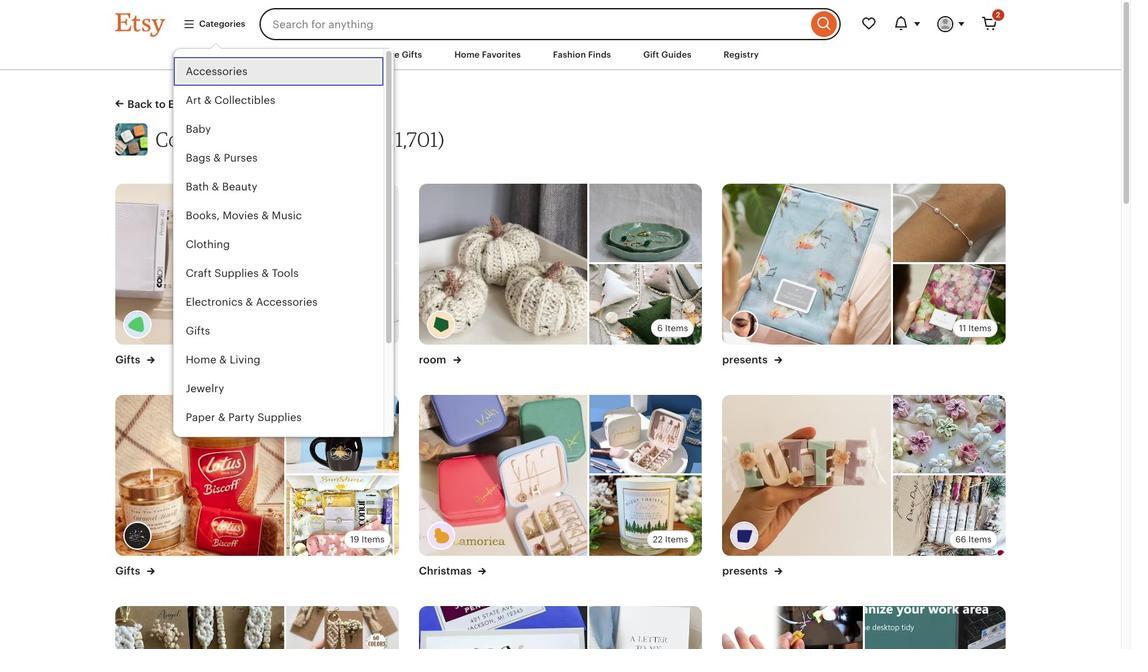 Task type: locate. For each thing, give the bounding box(es) containing it.
supplies up the electronics & accessories
[[214, 267, 259, 280]]

items right 19
[[362, 535, 385, 545]]

banner
[[91, 0, 1030, 461]]

1 vertical spatial accessories
[[256, 296, 318, 309]]

christmas tree shaped cushion, white, cream bouclé, home decor,christmas decor, scandi style, neutral christmas decor image
[[590, 264, 702, 345]]

accessories
[[186, 65, 247, 78], [256, 296, 318, 309]]

party
[[228, 411, 255, 424]]

None search field
[[259, 8, 841, 40]]

items right 6
[[665, 323, 688, 333]]

clothing link
[[174, 230, 384, 259]]

6
[[657, 323, 663, 333]]

0 vertical spatial supplies
[[214, 267, 259, 280]]

& inside electronics & accessories link
[[246, 296, 253, 309]]

66 items
[[956, 535, 992, 545]]

items right 11
[[969, 323, 992, 333]]

& inside books, movies & music link
[[261, 209, 269, 222]]

shower steamers - set of 6 gift set aromatherapy all natural colour essential oils image
[[893, 395, 1006, 476]]

1 vertical spatial gifts
[[115, 354, 143, 366]]

bath & beauty
[[186, 180, 257, 193]]

christmas link
[[419, 564, 486, 578]]

finds
[[588, 50, 611, 60]]

& left music
[[261, 209, 269, 222]]

0 horizontal spatial accessories
[[186, 65, 247, 78]]

& for purses
[[213, 152, 221, 164]]

home & living
[[186, 353, 260, 366]]

pet supplies link
[[174, 432, 384, 461]]

& left party
[[218, 411, 226, 424]]

books, movies & music
[[186, 209, 302, 222]]

2 presents link from the top
[[722, 564, 783, 578]]

gifts for men dad magnetic wristband 2 in 1 glove torch, tools belt gadget, secret santa xmas gifts for men fathers husbands boyfriends image
[[722, 606, 863, 649]]

Search for anything text field
[[259, 8, 808, 40]]

gifts link
[[174, 317, 384, 345], [115, 353, 155, 367], [115, 564, 155, 578]]

supplies for craft supplies & tools
[[214, 267, 259, 280]]

fashion
[[553, 50, 586, 60]]

1 presents from the top
[[722, 354, 770, 366]]

this
[[306, 127, 339, 152]]

(1,701)
[[389, 127, 445, 152]]

0 horizontal spatial home
[[186, 353, 216, 366]]

& inside bath & beauty link
[[212, 180, 219, 193]]

gift guides
[[643, 50, 692, 60]]

& left living in the left of the page
[[219, 353, 227, 366]]

collectibles
[[214, 94, 275, 107]]

guides
[[662, 50, 692, 60]]

& inside art & collectibles link
[[204, 94, 212, 107]]

presents link
[[722, 353, 783, 367], [722, 564, 783, 578]]

& right bags
[[213, 152, 221, 164]]

robin sketch print scarf in gift box image
[[722, 184, 891, 345]]

menu bar containing home favorites
[[91, 40, 1030, 71]]

silver pearl beaded bracelet, dainty pearl bridesmaids wedding jewellery, bride friendship gift simple minimalist, everyday image
[[893, 184, 1006, 264]]

1 horizontal spatial home
[[454, 50, 480, 60]]

christmas gift for her personalised christmas candle | christmas gift for friend | christmas scented candle | christmas stocking filler image
[[590, 476, 702, 556]]

11 items
[[959, 323, 992, 333]]

menu bar
[[91, 40, 1030, 71]]

1 vertical spatial gifts link
[[115, 353, 155, 367]]

craft supplies & tools link
[[174, 259, 384, 288]]

presents link for 66 items
[[722, 564, 783, 578]]

home for home favorites
[[454, 50, 480, 60]]

jewelry
[[186, 382, 224, 395]]

items right 22
[[665, 535, 688, 545]]

menu
[[173, 48, 394, 461]]

gift
[[643, 50, 659, 60]]

music
[[272, 209, 302, 222]]

2
[[996, 11, 1001, 19]]

1 vertical spatial presents
[[722, 565, 770, 577]]

&
[[204, 94, 212, 107], [213, 152, 221, 164], [212, 180, 219, 193], [261, 209, 269, 222], [262, 267, 269, 280], [246, 296, 253, 309], [219, 353, 227, 366], [218, 411, 226, 424]]

2 vertical spatial supplies
[[205, 440, 249, 453]]

anime spirit mug image
[[286, 395, 399, 476]]

gifts link for 9 items
[[115, 353, 155, 367]]

6 items
[[657, 323, 688, 333]]

1 presents link from the top
[[722, 353, 783, 367]]

0 vertical spatial home
[[454, 50, 480, 60]]

home inside "link"
[[454, 50, 480, 60]]

pet
[[186, 440, 202, 453]]

home
[[454, 50, 480, 60], [186, 353, 216, 366]]

items right the 66
[[969, 535, 992, 545]]

supplies up pet supplies link
[[257, 411, 302, 424]]

supplies
[[214, 267, 259, 280], [257, 411, 302, 424], [205, 440, 249, 453]]

0 vertical spatial presents
[[722, 354, 770, 366]]

art
[[186, 94, 201, 107]]

home left "favorites"
[[454, 50, 480, 60]]

caramel biscoff soy candle tin 100ml image
[[115, 395, 284, 556]]

movies
[[223, 209, 259, 222]]

baby
[[186, 123, 211, 136]]

1 vertical spatial home
[[186, 353, 216, 366]]

1 vertical spatial presents link
[[722, 564, 783, 578]]

gifts
[[186, 325, 210, 337], [115, 354, 143, 366], [115, 565, 143, 577]]

favorites
[[482, 50, 521, 60]]

home up jewelry
[[186, 353, 216, 366]]

2 presents from the top
[[722, 565, 770, 577]]

jewelry link
[[174, 374, 384, 403]]

bath salts tube bath salt bath salt bath salt favors spa gift natural soak salt tube favors bath salt gift set spa gift set image
[[893, 476, 1006, 556]]

fashion finds
[[553, 50, 611, 60]]

living
[[230, 353, 260, 366]]

personalised wax melt, valentine gift for her, mothers day present, birthday gift for, christmas gift for friend, stocking fillers for women image
[[722, 395, 891, 556]]

accessories up art & collectibles
[[186, 65, 247, 78]]

registry link
[[714, 43, 769, 67]]

bridesmaid proposal gifts, bridesmaid proposal gifts for wedding day, will you be my bridesmaid gifts, bridal shower favors, tie the knot image
[[115, 606, 284, 649]]

presents
[[722, 354, 770, 366], [722, 565, 770, 577]]

tools
[[272, 267, 299, 280]]

& inside home & living link
[[219, 353, 227, 366]]

items right "9"
[[362, 323, 385, 333]]

& inside bags & purses link
[[213, 152, 221, 164]]

items for 11 items
[[969, 323, 992, 333]]

collections
[[156, 127, 256, 152]]

christmas
[[419, 565, 474, 577]]

66
[[956, 535, 966, 545]]

0 vertical spatial presents link
[[722, 353, 783, 367]]

items for 9 items
[[362, 323, 385, 333]]

2 link
[[974, 8, 1006, 40]]

clothing
[[186, 238, 230, 251]]

0 vertical spatial gifts
[[186, 325, 210, 337]]

supplies down party
[[205, 440, 249, 453]]

home favorites
[[454, 50, 521, 60]]

engraved birth flower jewellery box, travel jewelry box, birthday gift, bridal party gifts, bridesmaid gifts, gift for her image
[[115, 124, 148, 156]]

22
[[653, 535, 663, 545]]

gift guides link
[[633, 43, 702, 67]]

personalized book stamp | self inking library stamp | custom book stamp | bookplate stamp | from the library of | self inking or wood stamp image
[[115, 184, 284, 345]]

items for 66 items
[[969, 535, 992, 545]]

& right bath
[[212, 180, 219, 193]]

box of sunshine -ladies gift box- birthday hamper, pamper box, spa gift box, care package for her, birthday gifts, gift for her image
[[286, 476, 399, 556]]

& down 'craft supplies & tools'
[[246, 296, 253, 309]]

& inside 'paper & party supplies' link
[[218, 411, 226, 424]]

2 vertical spatial gifts link
[[115, 564, 155, 578]]

2 vertical spatial gifts
[[115, 565, 143, 577]]

items
[[362, 323, 385, 333], [665, 323, 688, 333], [969, 323, 992, 333], [362, 535, 385, 545], [665, 535, 688, 545], [969, 535, 992, 545]]

bags
[[186, 152, 211, 164]]

& left the tools
[[262, 267, 269, 280]]

supplies inside 'link'
[[214, 267, 259, 280]]

& for accessories
[[246, 296, 253, 309]]

abstract flower scarf in gift box image
[[893, 264, 1006, 345]]

& right art
[[204, 94, 212, 107]]

accessories down the tools
[[256, 296, 318, 309]]



Task type: vqa. For each thing, say whether or not it's contained in the screenshot.
'and' within the 'Etsy Offsets Carbon Emissions From Shipping And Packaging On This Purchase.'
no



Task type: describe. For each thing, give the bounding box(es) containing it.
electronics
[[186, 296, 243, 309]]

categories button
[[173, 12, 255, 36]]

personalized wedding gift for bridesmaids, bridesmaid proposal gifts for wedding day, maid of honor gift, bridal shower favors, tie the knot image
[[286, 606, 399, 649]]

presents for 66 items
[[722, 565, 770, 577]]

gifts for 9 items
[[115, 354, 143, 366]]

craft supplies & tools
[[186, 267, 299, 280]]

registry
[[724, 50, 759, 60]]

19
[[350, 535, 359, 545]]

gifts for 19 items
[[115, 565, 143, 577]]

personalized "to my best friend" cotton paper card | personalized wedding card | handmade cards |  to my best friend on her wedding day card image
[[590, 606, 702, 649]]

fashion finds link
[[543, 43, 621, 67]]

paper & party supplies
[[186, 411, 302, 424]]

& inside craft supplies & tools 'link'
[[262, 267, 269, 280]]

art & collectibles link
[[174, 86, 384, 115]]

menu containing accessories
[[173, 48, 394, 461]]

christmas gift for her gift for girlfriend gift for her christmas gift ideas gift for mum gift for sister gift for woman custom gift box image
[[590, 395, 702, 476]]

home & living link
[[174, 345, 384, 374]]

monopoly board game themed invitation - wedding, mitzvah, any event - sample only (price is not full order per unit price, see description) image
[[419, 606, 588, 649]]

categories
[[199, 19, 245, 29]]

accessories link
[[174, 57, 384, 86]]

cristina image
[[730, 311, 759, 339]]

11
[[959, 323, 966, 333]]

bags & purses
[[186, 152, 258, 164]]

bags & purses link
[[174, 144, 384, 172]]

presents for 11 items
[[722, 354, 770, 366]]

christmas gift for her gift for mum gift for girlfriend christmas gift ideas gift for wife gift for sister gift for woman custom jewelry box image
[[419, 395, 588, 556]]

1 horizontal spatial accessories
[[256, 296, 318, 309]]

9 items
[[354, 323, 385, 333]]

19 items
[[350, 535, 385, 545]]

handmade trinket dish with turquoise glaze image
[[590, 184, 702, 264]]

room link
[[419, 353, 461, 367]]

& for beauty
[[212, 180, 219, 193]]

& for party
[[218, 411, 226, 424]]

9
[[354, 323, 359, 333]]

art & collectibles
[[186, 94, 275, 107]]

baby link
[[174, 115, 384, 144]]

diy kintsugi kit, christmas gift, home & craft, kintsugi repair image
[[286, 184, 399, 264]]

0 vertical spatial accessories
[[186, 65, 247, 78]]

gifts inside menu
[[186, 325, 210, 337]]

beauty
[[222, 180, 257, 193]]

craft
[[186, 267, 212, 280]]

pet supplies
[[186, 440, 249, 453]]

paper & party supplies link
[[174, 403, 384, 432]]

paper
[[186, 411, 215, 424]]

items for 19 items
[[362, 535, 385, 545]]

bath
[[186, 180, 209, 193]]

cable organiser cable clips cable holder silicone cable management tech accessories image
[[865, 606, 1006, 649]]

items for 6 items
[[665, 323, 688, 333]]

item
[[344, 127, 385, 152]]

presents link for 11 items
[[722, 353, 783, 367]]

& for collectibles
[[204, 94, 212, 107]]

bath & beauty link
[[174, 172, 384, 201]]

electronics & accessories link
[[174, 288, 384, 317]]

gifts link for 19 items
[[115, 564, 155, 578]]

sinéad image
[[123, 522, 152, 550]]

banner containing accessories
[[91, 0, 1030, 461]]

books, movies & music link
[[174, 201, 384, 230]]

collections with this item (1,701)
[[156, 127, 445, 152]]

electronics & accessories
[[186, 296, 318, 309]]

home for home & living
[[186, 353, 216, 366]]

books,
[[186, 209, 220, 222]]

0 vertical spatial gifts link
[[174, 317, 384, 345]]

1 vertical spatial supplies
[[257, 411, 302, 424]]

22 items
[[653, 535, 688, 545]]

with
[[260, 127, 301, 152]]

supplies for pet supplies
[[205, 440, 249, 453]]

items for 22 items
[[665, 535, 688, 545]]

rustic crochet pumpkins | halloween decorations | autumn home decor | boho home decor | cosy home image
[[419, 184, 588, 345]]

home favorites link
[[444, 43, 531, 67]]

& for living
[[219, 353, 227, 366]]

purses
[[224, 152, 258, 164]]

return address stamp | address stamp self inking | custom stamp | custom address stamp | personalized address stamp | premium stamp image
[[286, 264, 399, 345]]

room
[[419, 354, 449, 366]]



